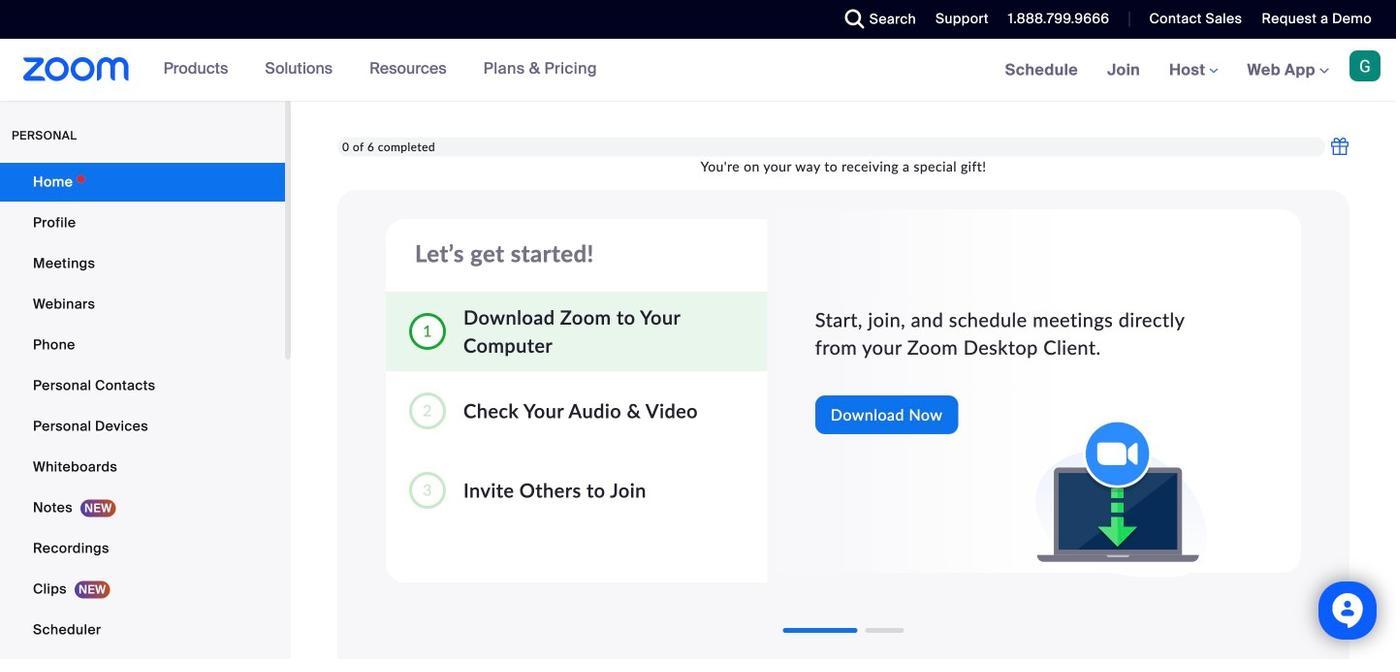 Task type: describe. For each thing, give the bounding box(es) containing it.
meetings navigation
[[991, 39, 1396, 102]]



Task type: vqa. For each thing, say whether or not it's contained in the screenshot.
Product Information navigation at the left top of page
yes



Task type: locate. For each thing, give the bounding box(es) containing it.
banner
[[0, 39, 1396, 102]]

personal menu menu
[[0, 163, 285, 659]]

profile picture image
[[1350, 50, 1381, 81]]

zoom logo image
[[23, 57, 130, 81]]

product information navigation
[[149, 39, 612, 101]]



